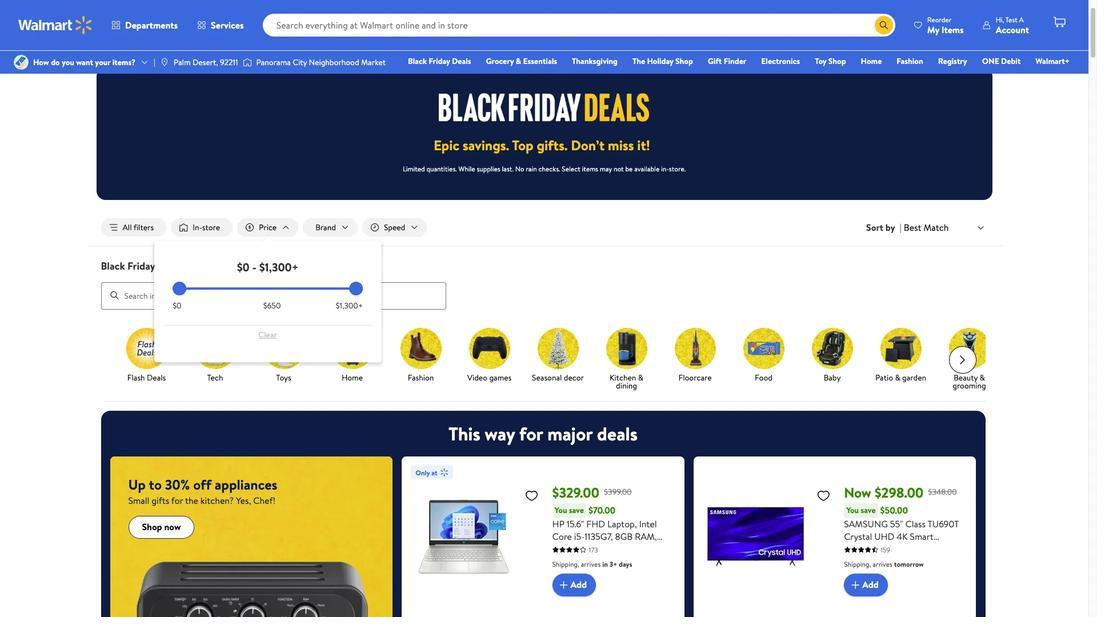 Task type: vqa. For each thing, say whether or not it's contained in the screenshot.
Walmart Black Friday Deals For Days Image
yes



Task type: locate. For each thing, give the bounding box(es) containing it.
not
[[614, 164, 624, 174]]

& inside 'kitchen & dining'
[[638, 372, 644, 383]]

add to favorites list, samsung 55" class tu690t crystal uhd 4k smart television - un55tu690tfxza (new) image
[[817, 489, 831, 503]]

all filters button
[[101, 218, 166, 237]]

home link
[[856, 55, 888, 67], [323, 328, 382, 384]]

1 vertical spatial black friday deals
[[101, 259, 182, 273]]

friday inside black friday deals link
[[429, 55, 450, 67]]

shipping, down television
[[845, 559, 872, 569]]

& inside grocery & essentials link
[[516, 55, 522, 67]]

you
[[555, 505, 567, 516], [847, 505, 859, 516]]

1 you from the left
[[555, 505, 567, 516]]

1 shipping, from the left
[[553, 559, 580, 569]]

for left the
[[171, 494, 183, 507]]

2 horizontal spatial shop
[[829, 55, 846, 67]]

fashion left registry "link"
[[897, 55, 924, 67]]

1 horizontal spatial add
[[863, 579, 879, 591]]

save up samsung
[[861, 505, 876, 516]]

2 shipping, from the left
[[845, 559, 872, 569]]

fashion link
[[892, 55, 929, 67], [391, 328, 451, 384]]

| left palm
[[154, 57, 155, 68]]

0 horizontal spatial $0
[[173, 300, 182, 312]]

home down shop home image
[[342, 372, 363, 383]]

you inside you save $70.00 hp 15.6" fhd laptop, intel core i5-1135g7, 8gb ram, 256gb ssd, silver, windows 11 home, 15-dy2795wm
[[555, 505, 567, 516]]

1 vertical spatial home
[[342, 372, 363, 383]]

the
[[633, 55, 646, 67]]

1 horizontal spatial home link
[[856, 55, 888, 67]]

Walmart Site-Wide search field
[[263, 14, 896, 37]]

palm desert, 92211
[[174, 57, 238, 68]]

15.6"
[[567, 518, 585, 530]]

1 horizontal spatial for
[[520, 421, 543, 446]]

1 horizontal spatial -
[[885, 543, 888, 555]]

1 save from the left
[[569, 505, 584, 516]]

shop food image
[[744, 328, 785, 369]]

0 vertical spatial black
[[101, 6, 119, 17]]

black right market
[[408, 55, 427, 67]]

0 horizontal spatial home
[[342, 372, 363, 383]]

save inside you save $70.00 hp 15.6" fhd laptop, intel core i5-1135g7, 8gb ram, 256gb ssd, silver, windows 11 home, 15-dy2795wm
[[569, 505, 584, 516]]

up
[[128, 475, 146, 494]]

0 vertical spatial $0
[[237, 260, 250, 275]]

0 vertical spatial home
[[861, 55, 882, 67]]

1 horizontal spatial black friday deals
[[408, 55, 471, 67]]

services button
[[188, 11, 254, 39]]

you down now
[[847, 505, 859, 516]]

shipping,
[[553, 559, 580, 569], [845, 559, 872, 569]]

gifts.
[[537, 135, 568, 155]]

deals down 'in-store' button
[[158, 259, 182, 273]]

1 horizontal spatial shop
[[676, 55, 693, 67]]

you up hp
[[555, 505, 567, 516]]

0 vertical spatial for
[[520, 421, 543, 446]]

0 horizontal spatial shipping,
[[553, 559, 580, 569]]

 image
[[160, 58, 169, 67]]

friday
[[429, 55, 450, 67], [128, 259, 155, 273]]

shop right holiday
[[676, 55, 693, 67]]

1 horizontal spatial you
[[847, 505, 859, 516]]

shipping, inside $329.00 group
[[553, 559, 580, 569]]

i5-
[[574, 530, 585, 543]]

shop beauty & grooming image
[[949, 328, 991, 369]]

1 vertical spatial friday
[[128, 259, 155, 273]]

0 vertical spatial deals
[[452, 55, 471, 67]]

deals
[[597, 421, 638, 446]]

1 horizontal spatial $1,300+
[[336, 300, 363, 312]]

shop inside the holiday shop link
[[676, 55, 693, 67]]

0 horizontal spatial for
[[171, 494, 183, 507]]

0 horizontal spatial save
[[569, 505, 584, 516]]

1 horizontal spatial shipping,
[[845, 559, 872, 569]]

1 horizontal spatial fashion
[[897, 55, 924, 67]]

1135g7,
[[585, 530, 613, 543]]

0 horizontal spatial fashion link
[[391, 328, 451, 384]]

shipping, for $329.00
[[553, 559, 580, 569]]

add button down home,
[[553, 574, 596, 597]]

$1,300+ up shop home image
[[336, 300, 363, 312]]

do
[[51, 57, 60, 68]]

for inside up to 30% off appliances small gifts for the kitchen? yes, chef!
[[171, 494, 183, 507]]

items
[[582, 164, 599, 174]]

0 vertical spatial home link
[[856, 55, 888, 67]]

way
[[485, 421, 515, 446]]

tomorrow
[[895, 559, 924, 569]]

1 horizontal spatial home
[[861, 55, 882, 67]]

black inside black friday deals search field
[[101, 259, 125, 273]]

shop floorcare image
[[675, 328, 716, 369]]

quantities.
[[427, 164, 457, 174]]

0 vertical spatial fashion
[[897, 55, 924, 67]]

0 horizontal spatial $1,300+
[[259, 260, 299, 275]]

in-
[[662, 164, 669, 174]]

baby
[[824, 372, 841, 383]]

gift finder
[[708, 55, 747, 67]]

$1,300+
[[259, 260, 299, 275], [336, 300, 363, 312]]

0 vertical spatial friday
[[429, 55, 450, 67]]

$1,300+ up the $1300 range field in the left top of the page
[[259, 260, 299, 275]]

0 horizontal spatial add
[[571, 579, 587, 591]]

add button down (new) in the bottom of the page
[[845, 574, 888, 597]]

beauty
[[954, 372, 978, 383]]

panorama
[[256, 57, 291, 68]]

shop video games image
[[469, 328, 510, 369]]

walmart+
[[1036, 55, 1070, 67]]

sort
[[867, 221, 884, 234]]

& right dining
[[638, 372, 644, 383]]

up to 30% off appliances small gifts for the kitchen? yes, chef!
[[128, 475, 277, 507]]

grooming
[[953, 380, 987, 391]]

kitchen & dining link
[[597, 328, 657, 392]]

add button inside $329.00 group
[[553, 574, 596, 597]]

add down shipping, arrives tomorrow
[[863, 579, 879, 591]]

cart contains 0 items total amount $0.00 image
[[1053, 15, 1067, 29]]

arrives inside $329.00 group
[[581, 559, 601, 569]]

1 arrives from the left
[[581, 559, 601, 569]]

1 add button from the left
[[553, 574, 596, 597]]

black inside black friday deals link
[[408, 55, 427, 67]]

 image
[[14, 55, 29, 70], [243, 57, 252, 68]]

Search in deals search field
[[101, 282, 446, 310]]

deals
[[452, 55, 471, 67], [158, 259, 182, 273], [147, 372, 166, 383]]

2 save from the left
[[861, 505, 876, 516]]

best
[[904, 221, 922, 234]]

shop inside shop now button
[[142, 521, 162, 534]]

$0 range field
[[173, 288, 363, 290]]

shop kitchen & dining image
[[606, 328, 647, 369]]

a
[[1020, 15, 1024, 24]]

friday inside black friday deals search field
[[128, 259, 155, 273]]

1 vertical spatial |
[[900, 221, 902, 234]]

items?
[[112, 57, 136, 68]]

tech
[[207, 372, 223, 383]]

shop seasonal image
[[538, 328, 579, 369]]

& right beauty
[[980, 372, 986, 383]]

2 vertical spatial black
[[101, 259, 125, 273]]

1 horizontal spatial friday
[[429, 55, 450, 67]]

arrives down 159
[[873, 559, 893, 569]]

small
[[128, 494, 149, 507]]

to
[[149, 475, 162, 494]]

toy shop link
[[810, 55, 852, 67]]

1 horizontal spatial add button
[[845, 574, 888, 597]]

& right grocery
[[516, 55, 522, 67]]

1 add from the left
[[571, 579, 587, 591]]

shipping, arrives tomorrow
[[845, 559, 924, 569]]

for right way
[[520, 421, 543, 446]]

0 horizontal spatial you
[[555, 505, 567, 516]]

2 you from the left
[[847, 505, 859, 516]]

1 vertical spatial -
[[885, 543, 888, 555]]

shop fashion image
[[400, 328, 442, 369]]

55"
[[891, 518, 904, 530]]

1 vertical spatial $0
[[173, 300, 182, 312]]

2 add from the left
[[863, 579, 879, 591]]

1 vertical spatial for
[[171, 494, 183, 507]]

may
[[600, 164, 612, 174]]

fashion down "shop fashion" image
[[408, 372, 434, 383]]

toy shop
[[815, 55, 846, 67]]

silver,
[[603, 543, 627, 555]]

shop right toy
[[829, 55, 846, 67]]

& right patio at the bottom
[[896, 372, 901, 383]]

0 horizontal spatial home link
[[323, 328, 382, 384]]

don't
[[571, 135, 605, 155]]

black friday deals
[[408, 55, 471, 67], [101, 259, 182, 273]]

0 horizontal spatial shop
[[142, 521, 162, 534]]

0 vertical spatial |
[[154, 57, 155, 68]]

home down search icon
[[861, 55, 882, 67]]

$329.00 group
[[411, 466, 676, 614]]

tech link
[[186, 328, 245, 384]]

- up the $1300 range field in the left top of the page
[[252, 260, 257, 275]]

you inside you save $50.00 samsung 55" class tu690t crystal uhd 4k smart television - un55tu690tfxza (new)
[[847, 505, 859, 516]]

0 vertical spatial black friday deals
[[408, 55, 471, 67]]

2 add button from the left
[[845, 574, 888, 597]]

deals left grocery
[[452, 55, 471, 67]]

1 horizontal spatial  image
[[243, 57, 252, 68]]

add to cart image
[[849, 578, 863, 592]]

save inside you save $50.00 samsung 55" class tu690t crystal uhd 4k smart television - un55tu690tfxza (new)
[[861, 505, 876, 516]]

173
[[589, 545, 598, 555]]

| right by
[[900, 221, 902, 234]]

black up "search" image
[[101, 259, 125, 273]]

my
[[928, 23, 940, 36]]

save up 15.6"
[[569, 505, 584, 516]]

(new)
[[845, 555, 869, 568]]

checks.
[[539, 164, 561, 174]]

159
[[881, 545, 891, 555]]

search image
[[110, 291, 119, 300]]

black left friday
[[101, 6, 119, 17]]

1 vertical spatial black
[[408, 55, 427, 67]]

1 horizontal spatial |
[[900, 221, 902, 234]]

television
[[845, 543, 883, 555]]

add for now
[[863, 579, 879, 591]]

1 vertical spatial home link
[[323, 328, 382, 384]]

best match
[[904, 221, 949, 234]]

grocery
[[486, 55, 514, 67]]

add inside $329.00 group
[[571, 579, 587, 591]]

1 horizontal spatial $0
[[237, 260, 250, 275]]

0 horizontal spatial add button
[[553, 574, 596, 597]]

 image right 92211
[[243, 57, 252, 68]]

1 vertical spatial fashion
[[408, 372, 434, 383]]

& inside patio & garden link
[[896, 372, 901, 383]]

beauty & grooming
[[953, 372, 987, 391]]

1 horizontal spatial save
[[861, 505, 876, 516]]

now $298.00 $348.00
[[845, 483, 957, 502]]

0 horizontal spatial |
[[154, 57, 155, 68]]

1 horizontal spatial fashion link
[[892, 55, 929, 67]]

0 horizontal spatial black friday deals
[[101, 259, 182, 273]]

hi,
[[996, 15, 1005, 24]]

4k
[[897, 530, 908, 543]]

-
[[252, 260, 257, 275], [885, 543, 888, 555]]

shop left "now" at the left
[[142, 521, 162, 534]]

add down 15-
[[571, 579, 587, 591]]

- up shipping, arrives tomorrow
[[885, 543, 888, 555]]

add for $329.00
[[571, 579, 587, 591]]

1 horizontal spatial arrives
[[873, 559, 893, 569]]

deals right flash
[[147, 372, 166, 383]]

available
[[635, 164, 660, 174]]

walmart image
[[18, 16, 93, 34]]

$1300 range field
[[173, 288, 363, 290]]

$298.00
[[875, 483, 924, 502]]

black friday deals link
[[403, 55, 477, 67]]

& inside beauty & grooming
[[980, 372, 986, 383]]

1 vertical spatial deals
[[158, 259, 182, 273]]

savings.
[[463, 135, 510, 155]]

arrives left in
[[581, 559, 601, 569]]

grocery & essentials
[[486, 55, 557, 67]]

flash
[[127, 372, 145, 383]]

0 horizontal spatial -
[[252, 260, 257, 275]]

0 horizontal spatial  image
[[14, 55, 29, 70]]

hi, test a account
[[996, 15, 1030, 36]]

this
[[449, 421, 481, 446]]

market
[[361, 57, 386, 68]]

0 horizontal spatial friday
[[128, 259, 155, 273]]

days
[[619, 559, 633, 569]]

shipping, down 256gb
[[553, 559, 580, 569]]

2 arrives from the left
[[873, 559, 893, 569]]

11
[[666, 543, 672, 555]]

Black Friday Deals search field
[[87, 259, 1002, 310]]

home,
[[553, 555, 579, 568]]

chef!
[[253, 494, 276, 507]]

 image left how
[[14, 55, 29, 70]]

departments
[[125, 19, 178, 31]]

in
[[603, 559, 608, 569]]

shop toys image
[[263, 328, 304, 369]]

next slide for chipmodulewithimages list image
[[949, 346, 977, 374]]

kitchen
[[610, 372, 637, 383]]

0 horizontal spatial arrives
[[581, 559, 601, 569]]

you
[[62, 57, 74, 68]]

$650
[[263, 300, 281, 312]]



Task type: describe. For each thing, give the bounding box(es) containing it.
speed button
[[362, 218, 427, 237]]

shop inside toy shop "link"
[[829, 55, 846, 67]]

gift
[[708, 55, 722, 67]]

store
[[202, 222, 220, 233]]

sort and filter section element
[[87, 209, 1002, 246]]

price
[[259, 222, 277, 233]]

1 vertical spatial $1,300+
[[336, 300, 363, 312]]

0 vertical spatial $1,300+
[[259, 260, 299, 275]]

seasonal decor
[[532, 372, 584, 383]]

shop now button
[[128, 516, 195, 539]]

add button for now
[[845, 574, 888, 597]]

$0 - $1,300+
[[237, 260, 299, 275]]

off
[[193, 475, 212, 494]]

deals inside search field
[[158, 259, 182, 273]]

shop home image
[[332, 328, 373, 369]]

un55tu690tfxza
[[891, 543, 967, 555]]

black friday
[[101, 6, 141, 17]]

2 vertical spatial deals
[[147, 372, 166, 383]]

patio & garden link
[[872, 328, 931, 384]]

ram,
[[635, 530, 657, 543]]

only
[[416, 468, 430, 478]]

thanksgiving
[[572, 55, 618, 67]]

& for garden
[[896, 372, 901, 383]]

walmart black friday deals for days image
[[439, 93, 650, 122]]

0 horizontal spatial fashion
[[408, 372, 434, 383]]

thanksgiving link
[[567, 55, 623, 67]]

windows
[[629, 543, 664, 555]]

items
[[942, 23, 964, 36]]

now
[[164, 521, 181, 534]]

crystal
[[845, 530, 873, 543]]

Search search field
[[263, 14, 896, 37]]

test
[[1006, 15, 1018, 24]]

one debit
[[983, 55, 1021, 67]]

while
[[459, 164, 475, 174]]

$329.00 $399.00
[[553, 483, 632, 502]]

& for essentials
[[516, 55, 522, 67]]

$0 for $0
[[173, 300, 182, 312]]

clear
[[259, 329, 277, 341]]

filters
[[134, 222, 154, 233]]

add to cart image
[[557, 578, 571, 592]]

shop tech image
[[195, 328, 236, 369]]

smart
[[910, 530, 934, 543]]

0 vertical spatial fashion link
[[892, 55, 929, 67]]

shop baby image
[[812, 328, 853, 369]]

price button
[[237, 218, 299, 237]]

save for $329.00
[[569, 505, 584, 516]]

fhd
[[587, 518, 606, 530]]

seasonal
[[532, 372, 562, 383]]

services
[[211, 19, 244, 31]]

- inside you save $50.00 samsung 55" class tu690t crystal uhd 4k smart television - un55tu690tfxza (new)
[[885, 543, 888, 555]]

class
[[906, 518, 926, 530]]

gift finder link
[[703, 55, 752, 67]]

$348.00
[[929, 486, 957, 498]]

sort by |
[[867, 221, 902, 234]]

$399.00
[[604, 486, 632, 498]]

shop now
[[142, 521, 181, 534]]

reorder my items
[[928, 15, 964, 36]]

yes,
[[236, 494, 251, 507]]

friday
[[121, 6, 141, 17]]

in-store
[[193, 222, 220, 233]]

1 vertical spatial fashion link
[[391, 328, 451, 384]]

flash deals image
[[126, 328, 167, 369]]

3+
[[610, 559, 618, 569]]

limited quantities. while supplies last. no rain checks. select items may not be available in-store.
[[403, 164, 686, 174]]

appliances
[[215, 475, 277, 494]]

 image for panorama
[[243, 57, 252, 68]]

holiday
[[647, 55, 674, 67]]

save for now
[[861, 505, 876, 516]]

 image for how
[[14, 55, 29, 70]]

samsung
[[845, 518, 888, 530]]

this way for major deals
[[449, 421, 638, 446]]

your
[[95, 57, 111, 68]]

add button for $329.00
[[553, 574, 596, 597]]

account
[[996, 23, 1030, 36]]

flash deals
[[127, 372, 166, 383]]

decor
[[564, 372, 584, 383]]

$50.00
[[881, 504, 909, 517]]

intel
[[639, 518, 657, 530]]

laptop,
[[608, 518, 637, 530]]

games
[[490, 372, 512, 383]]

by
[[886, 221, 896, 234]]

one debit link
[[978, 55, 1026, 67]]

the
[[185, 494, 198, 507]]

0 vertical spatial -
[[252, 260, 257, 275]]

top
[[512, 135, 534, 155]]

rain
[[526, 164, 537, 174]]

toys
[[276, 372, 291, 383]]

it!
[[638, 135, 651, 155]]

you for $329.00
[[555, 505, 567, 516]]

search icon image
[[880, 21, 889, 30]]

seasonal decor link
[[529, 328, 588, 384]]

in-
[[193, 222, 202, 233]]

shipping, for now
[[845, 559, 872, 569]]

$0 for $0 - $1,300+
[[237, 260, 250, 275]]

& for dining
[[638, 372, 644, 383]]

core
[[553, 530, 572, 543]]

you for now $298.00
[[847, 505, 859, 516]]

supplies
[[477, 164, 501, 174]]

$329.00
[[553, 483, 600, 502]]

essentials
[[523, 55, 557, 67]]

arrives for now
[[873, 559, 893, 569]]

tu690t
[[928, 518, 960, 530]]

speed
[[384, 222, 405, 233]]

uhd
[[875, 530, 895, 543]]

registry
[[939, 55, 968, 67]]

| inside sort and filter section element
[[900, 221, 902, 234]]

grocery & essentials link
[[481, 55, 563, 67]]

hp
[[553, 518, 565, 530]]

black friday deals inside black friday deals link
[[408, 55, 471, 67]]

arrives for $329.00
[[581, 559, 601, 569]]

add to favorites list, hp 15.6" fhd laptop, intel core i5-1135g7, 8gb ram, 256gb ssd, silver, windows 11 home, 15-dy2795wm image
[[525, 489, 539, 503]]

black friday deals inside black friday deals search field
[[101, 259, 182, 273]]

how
[[33, 57, 49, 68]]

shop patio & garden image
[[881, 328, 922, 369]]

panorama city neighborhood market
[[256, 57, 386, 68]]

want
[[76, 57, 93, 68]]

toys link
[[254, 328, 314, 384]]

last.
[[502, 164, 514, 174]]

video
[[468, 372, 488, 383]]

& for grooming
[[980, 372, 986, 383]]



